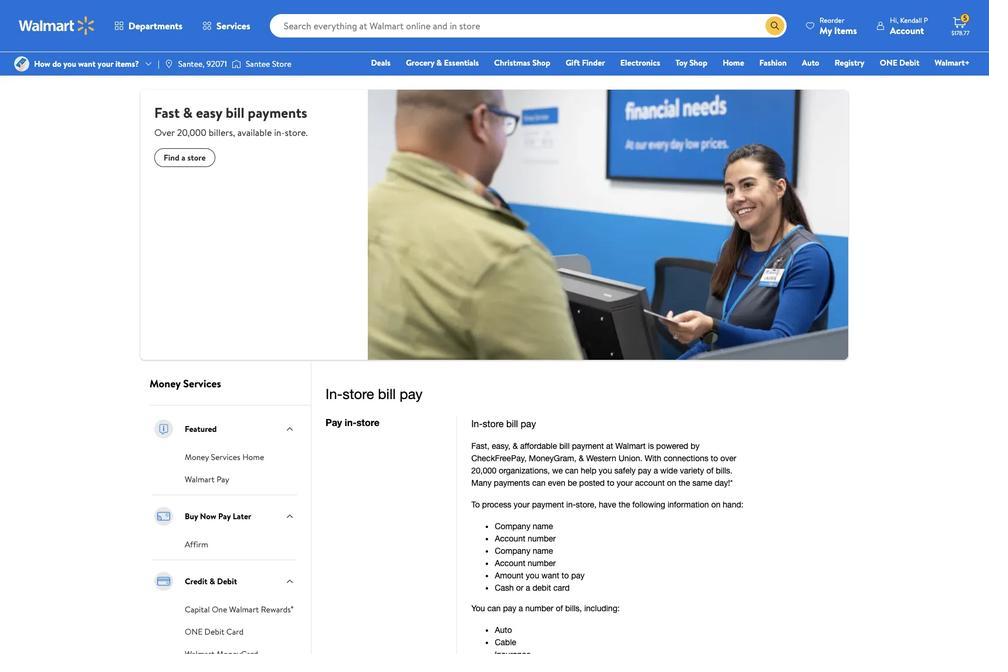 Task type: locate. For each thing, give the bounding box(es) containing it.
toy shop
[[676, 57, 708, 69]]

2 vertical spatial debit
[[205, 626, 224, 638]]

1 horizontal spatial shop
[[689, 57, 708, 69]]

one for one debit
[[880, 57, 898, 69]]

buy now pay later image
[[152, 505, 175, 528]]

store
[[272, 58, 291, 70]]

walmart down money services home
[[185, 474, 215, 486]]

fashion
[[760, 57, 787, 69]]

1 horizontal spatial one
[[880, 57, 898, 69]]

debit
[[899, 57, 920, 69], [217, 576, 237, 588], [205, 626, 224, 638]]

0 vertical spatial services
[[217, 19, 250, 32]]

& for credit
[[210, 576, 215, 588]]

debit left card
[[205, 626, 224, 638]]

walmart pay
[[185, 474, 229, 486]]

 image for how do you want your items?
[[14, 56, 29, 72]]

a
[[181, 152, 185, 164]]

shop right christmas
[[532, 57, 550, 69]]

my
[[820, 24, 832, 37]]

finder
[[582, 57, 605, 69]]

& inside fast & easy bill payments over 20,000 billers, available in-store.
[[183, 103, 193, 123]]

1 vertical spatial pay
[[218, 511, 231, 523]]

 image right |
[[164, 59, 174, 69]]

0 horizontal spatial home
[[242, 452, 264, 463]]

0 vertical spatial debit
[[899, 57, 920, 69]]

1 horizontal spatial money
[[185, 452, 209, 463]]

0 horizontal spatial money
[[150, 376, 181, 391]]

services inside 'link'
[[211, 452, 240, 463]]

shop for christmas shop
[[532, 57, 550, 69]]

payments
[[248, 103, 307, 123]]

walmart up card
[[229, 604, 259, 616]]

2 shop from the left
[[689, 57, 708, 69]]

one down 'capital'
[[185, 626, 203, 638]]

registry link
[[829, 56, 870, 69]]

2 vertical spatial &
[[210, 576, 215, 588]]

now
[[200, 511, 216, 523]]

p
[[924, 15, 928, 25]]

services inside 'dropdown button'
[[217, 19, 250, 32]]

pay right 'now' at the left
[[218, 511, 231, 523]]

available
[[237, 126, 272, 139]]

1 horizontal spatial  image
[[164, 59, 174, 69]]

money up featured icon
[[150, 376, 181, 391]]

over
[[154, 126, 175, 139]]

money
[[150, 376, 181, 391], [185, 452, 209, 463]]

one
[[880, 57, 898, 69], [185, 626, 203, 638]]

money services
[[150, 376, 221, 391]]

gift
[[566, 57, 580, 69]]

2 horizontal spatial &
[[437, 57, 442, 69]]

1 vertical spatial one
[[185, 626, 203, 638]]

0 vertical spatial &
[[437, 57, 442, 69]]

store
[[187, 152, 206, 164]]

credit & debit
[[185, 576, 237, 588]]

services up the walmart pay link
[[211, 452, 240, 463]]

do
[[52, 58, 61, 70]]

one down account
[[880, 57, 898, 69]]

1 vertical spatial home
[[242, 452, 264, 463]]

electronics link
[[615, 56, 666, 69]]

shop
[[532, 57, 550, 69], [689, 57, 708, 69]]

featured
[[185, 423, 217, 435]]

money up the walmart pay link
[[185, 452, 209, 463]]

1 vertical spatial walmart
[[229, 604, 259, 616]]

gift finder link
[[560, 56, 611, 69]]

find a store link
[[154, 148, 215, 167]]

 image
[[232, 58, 241, 70]]

fashion link
[[754, 56, 792, 69]]

1 horizontal spatial &
[[210, 576, 215, 588]]

pay down money services home
[[217, 474, 229, 486]]

services up featured
[[183, 376, 221, 391]]

services for money services home
[[211, 452, 240, 463]]

walmart
[[185, 474, 215, 486], [229, 604, 259, 616]]

0 vertical spatial one
[[880, 57, 898, 69]]

0 vertical spatial walmart
[[185, 474, 215, 486]]

|
[[158, 58, 159, 70]]

Search search field
[[270, 14, 787, 38]]

money for money services home
[[185, 452, 209, 463]]

fast & easy bill payments over 20,000 billers, available in-store.
[[154, 103, 308, 139]]

money for money services
[[150, 376, 181, 391]]

buy now pay later
[[185, 511, 251, 523]]

&
[[437, 57, 442, 69], [183, 103, 193, 123], [210, 576, 215, 588]]

money inside 'link'
[[185, 452, 209, 463]]

reorder my items
[[820, 15, 857, 37]]

& for grocery
[[437, 57, 442, 69]]

services
[[217, 19, 250, 32], [183, 376, 221, 391], [211, 452, 240, 463]]

money services home link
[[185, 450, 264, 463]]

1 shop from the left
[[532, 57, 550, 69]]

1 vertical spatial &
[[183, 103, 193, 123]]

walmart image
[[19, 16, 95, 35]]

card
[[226, 626, 244, 638]]

debit down account
[[899, 57, 920, 69]]

shop right toy
[[689, 57, 708, 69]]

$178.77
[[952, 29, 970, 37]]

billers,
[[209, 126, 235, 139]]

you
[[63, 58, 76, 70]]

credit & debit image
[[152, 570, 175, 594]]

home link
[[717, 56, 750, 69]]

bill
[[226, 103, 244, 123]]

walmart+ link
[[930, 56, 975, 69]]

home
[[723, 57, 744, 69], [242, 452, 264, 463]]

0 vertical spatial home
[[723, 57, 744, 69]]

& right the grocery
[[437, 57, 442, 69]]

0 vertical spatial money
[[150, 376, 181, 391]]

1 vertical spatial services
[[183, 376, 221, 391]]

debit up one
[[217, 576, 237, 588]]

items
[[834, 24, 857, 37]]

0 horizontal spatial one
[[185, 626, 203, 638]]

 image
[[14, 56, 29, 72], [164, 59, 174, 69]]

1 horizontal spatial walmart
[[229, 604, 259, 616]]

0 horizontal spatial walmart
[[185, 474, 215, 486]]

santee, 92071
[[178, 58, 227, 70]]

& up the 20,000
[[183, 103, 193, 123]]

hi,
[[890, 15, 899, 25]]

toy shop link
[[670, 56, 713, 69]]

0 horizontal spatial &
[[183, 103, 193, 123]]

1 horizontal spatial home
[[723, 57, 744, 69]]

 image left how
[[14, 56, 29, 72]]

debit for one debit card
[[205, 626, 224, 638]]

0 horizontal spatial  image
[[14, 56, 29, 72]]

0 horizontal spatial shop
[[532, 57, 550, 69]]

0 vertical spatial pay
[[217, 474, 229, 486]]

2 vertical spatial services
[[211, 452, 240, 463]]

deals
[[371, 57, 391, 69]]

services up 92071
[[217, 19, 250, 32]]

Walmart Site-Wide search field
[[270, 14, 787, 38]]

20,000
[[177, 126, 207, 139]]

5 $178.77
[[952, 13, 970, 37]]

want
[[78, 58, 96, 70]]

debit for one debit
[[899, 57, 920, 69]]

santee,
[[178, 58, 205, 70]]

& right credit
[[210, 576, 215, 588]]

1 vertical spatial money
[[185, 452, 209, 463]]



Task type: describe. For each thing, give the bounding box(es) containing it.
capital
[[185, 604, 210, 616]]

1 vertical spatial debit
[[217, 576, 237, 588]]

grocery & essentials
[[406, 57, 479, 69]]

shop for toy shop
[[689, 57, 708, 69]]

search icon image
[[770, 21, 780, 31]]

auto
[[802, 57, 819, 69]]

deals link
[[366, 56, 396, 69]]

toy
[[676, 57, 687, 69]]

rewards®
[[261, 604, 293, 616]]

services for money services
[[183, 376, 221, 391]]

reorder
[[820, 15, 845, 25]]

essentials
[[444, 57, 479, 69]]

one for one debit card
[[185, 626, 203, 638]]

affirm link
[[185, 538, 208, 551]]

easy
[[196, 103, 222, 123]]

 image for santee, 92071
[[164, 59, 174, 69]]

how do you want your items?
[[34, 58, 139, 70]]

auto link
[[797, 56, 825, 69]]

store.
[[285, 126, 308, 139]]

items?
[[115, 58, 139, 70]]

one debit card link
[[185, 625, 244, 638]]

find a store
[[164, 152, 206, 164]]

hi, kendall p account
[[890, 15, 928, 37]]

grocery
[[406, 57, 435, 69]]

one debit
[[880, 57, 920, 69]]

& for fast
[[183, 103, 193, 123]]

capital one walmart rewards®
[[185, 604, 293, 616]]

registry
[[835, 57, 865, 69]]

one debit card
[[185, 626, 244, 638]]

find
[[164, 152, 180, 164]]

santee
[[246, 58, 270, 70]]

one debit link
[[875, 56, 925, 69]]

5
[[963, 13, 967, 23]]

account
[[890, 24, 924, 37]]

how
[[34, 58, 50, 70]]

departments button
[[104, 12, 192, 40]]

pay inside the walmart pay link
[[217, 474, 229, 486]]

grocery & essentials link
[[401, 56, 484, 69]]

electronics
[[620, 57, 660, 69]]

kendall
[[900, 15, 922, 25]]

later
[[233, 511, 251, 523]]

92071
[[207, 58, 227, 70]]

affirm
[[185, 539, 208, 551]]

capital one walmart rewards® link
[[185, 603, 293, 616]]

gift finder
[[566, 57, 605, 69]]

christmas shop link
[[489, 56, 556, 69]]

home inside 'link'
[[242, 452, 264, 463]]

departments
[[128, 19, 183, 32]]

in-
[[274, 126, 285, 139]]

walmart+
[[935, 57, 970, 69]]

featured image
[[152, 418, 175, 441]]

money services home
[[185, 452, 264, 463]]

buy
[[185, 511, 198, 523]]

credit
[[185, 576, 208, 588]]

walmart pay link
[[185, 473, 229, 486]]

your
[[98, 58, 113, 70]]

one
[[212, 604, 227, 616]]

services button
[[192, 12, 260, 40]]

christmas shop
[[494, 57, 550, 69]]

fast
[[154, 103, 180, 123]]

santee store
[[246, 58, 291, 70]]

christmas
[[494, 57, 530, 69]]



Task type: vqa. For each thing, say whether or not it's contained in the screenshot.
For
no



